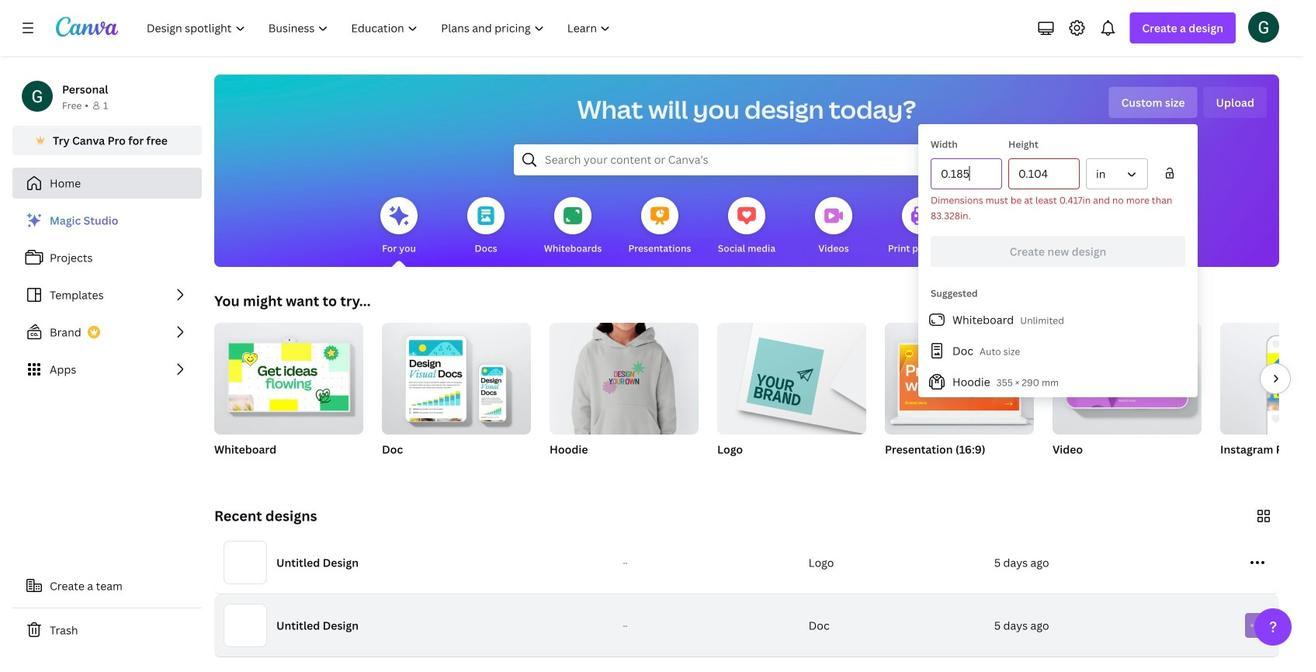 Task type: locate. For each thing, give the bounding box(es) containing it.
1 horizontal spatial list
[[919, 304, 1198, 398]]

None number field
[[941, 159, 993, 189], [1019, 159, 1070, 189], [941, 159, 993, 189], [1019, 159, 1070, 189]]

list
[[12, 205, 202, 385], [919, 304, 1198, 398]]

Units: in button
[[1087, 158, 1149, 190]]

alert
[[931, 193, 1186, 224]]

0 horizontal spatial list
[[12, 205, 202, 385]]

None search field
[[514, 144, 980, 176]]

group
[[214, 317, 363, 477], [214, 317, 363, 435], [382, 317, 531, 477], [382, 317, 531, 435], [550, 317, 699, 477], [550, 317, 699, 435], [718, 317, 867, 477], [718, 317, 867, 435], [885, 323, 1035, 477], [885, 323, 1035, 435], [1053, 323, 1202, 477], [1221, 323, 1305, 477]]



Task type: vqa. For each thing, say whether or not it's contained in the screenshot.
'Magic Media' image at bottom left
no



Task type: describe. For each thing, give the bounding box(es) containing it.
greg robinson image
[[1249, 11, 1280, 43]]

Search search field
[[545, 145, 949, 175]]

top level navigation element
[[137, 12, 624, 43]]



